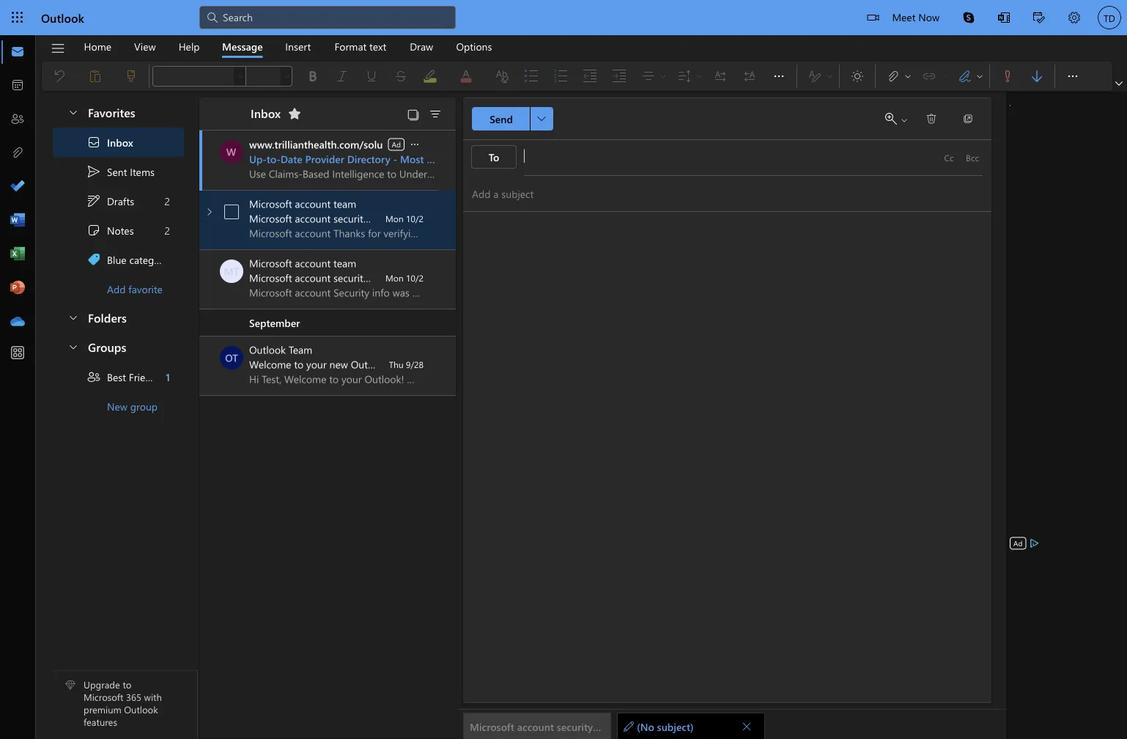 Task type: locate. For each thing, give the bounding box(es) containing it.
bcc button
[[961, 146, 985, 169]]

add favorite tree item
[[53, 274, 184, 304]]

2 10/2 from the top
[[406, 272, 424, 284]]

Select a conversation checkbox
[[220, 260, 249, 283]]

0 vertical spatial 
[[1116, 80, 1124, 87]]

0 vertical spatial mon
[[386, 213, 404, 224]]

0 vertical spatial  button
[[1113, 76, 1126, 91]]

0 vertical spatial mon 10/2
[[386, 213, 424, 224]]

 button for favorites
[[60, 98, 85, 125]]

0 horizontal spatial outlook
[[41, 10, 84, 25]]

2 mon from the top
[[386, 272, 404, 284]]

microsoft
[[249, 197, 292, 210], [249, 212, 292, 225], [249, 256, 292, 270], [249, 271, 292, 285], [84, 691, 124, 704], [470, 720, 515, 733]]

1 vertical spatial inbox
[[107, 135, 133, 149]]

outlook up 
[[41, 10, 84, 25]]

0 horizontal spatial verification
[[392, 212, 441, 225]]

1 vertical spatial verification
[[617, 720, 669, 733]]

team
[[334, 197, 357, 210], [334, 256, 357, 270]]

options button
[[446, 35, 503, 58]]

0 horizontal spatial  button
[[530, 107, 554, 131]]

friends
[[129, 370, 162, 384]]

verification inside message list list box
[[392, 212, 441, 225]]

 
[[959, 69, 985, 84]]

 
[[887, 69, 913, 84]]

favorites tree
[[53, 92, 184, 304]]

accurate
[[427, 152, 468, 166]]

10/2
[[406, 213, 424, 224], [406, 272, 424, 284]]

 button
[[204, 206, 216, 218]]

1 horizontal spatial  button
[[1113, 76, 1126, 91]]

features
[[84, 715, 117, 728]]

2 inside  tree item
[[165, 194, 170, 208]]

provider left data
[[471, 152, 510, 166]]

 button left favorites
[[60, 98, 85, 125]]


[[1034, 12, 1046, 23]]

 right font size text field
[[282, 72, 291, 81]]

ad left the set your advertising preferences image
[[1014, 538, 1023, 548]]

0 vertical spatial team
[[334, 197, 357, 210]]

1 mon from the top
[[386, 213, 404, 224]]

 right 
[[976, 72, 985, 81]]

0 vertical spatial microsoft account team
[[249, 197, 357, 210]]

0 horizontal spatial inbox
[[107, 135, 133, 149]]

account inside button
[[518, 720, 554, 733]]

0 vertical spatial ad
[[392, 139, 401, 149]]

mon for was
[[386, 272, 404, 284]]

outlook up the welcome at the left of the page
[[249, 343, 286, 356]]

2  button from the left
[[1059, 62, 1088, 91]]

provider down "www.trillianthealth.com/solutions/directory"
[[305, 152, 345, 166]]

calendar image
[[10, 78, 25, 93]]

reading pane main content
[[458, 92, 1007, 739]]

 left favorites
[[67, 106, 79, 118]]

0 vertical spatial to
[[294, 358, 304, 371]]

was
[[392, 271, 409, 285]]

to
[[489, 150, 500, 164]]

1 vertical spatial team
[[334, 256, 357, 270]]

application
[[0, 0, 1128, 739]]

info down directory
[[371, 212, 389, 225]]

2 vertical spatial info
[[596, 720, 615, 733]]


[[87, 135, 101, 150]]


[[87, 164, 101, 179]]

microsoft account team for microsoft account security info verification
[[249, 197, 357, 210]]

1 vertical spatial mon
[[386, 272, 404, 284]]

www.trillianthealth.com/solutions/directory image
[[220, 140, 243, 164]]

inbox
[[251, 105, 281, 121], [107, 135, 133, 149]]

welcome to your new outlook.com account
[[249, 358, 449, 371]]

view
[[134, 40, 156, 53]]

td image
[[1099, 6, 1122, 29]]


[[407, 108, 420, 121]]

subject)
[[658, 720, 694, 733]]

 left folders
[[67, 311, 79, 323]]

1 vertical spatial ad
[[1014, 538, 1023, 548]]

 button down message "button"
[[235, 66, 246, 87]]

2 vertical spatial outlook
[[124, 703, 158, 716]]

microsoft account team for microsoft account security info was added
[[249, 256, 357, 270]]

 button left groups
[[60, 333, 85, 360]]

message
[[222, 40, 263, 53]]

2 microsoft account team from the top
[[249, 256, 357, 270]]

 button down td icon
[[1113, 76, 1126, 91]]

security
[[334, 212, 369, 225], [334, 271, 369, 285], [557, 720, 593, 733]]

w
[[226, 145, 236, 158]]

info left 
[[596, 720, 615, 733]]

 tree item
[[53, 245, 184, 274]]

 button
[[954, 107, 983, 131]]

insert button
[[275, 35, 322, 58]]


[[868, 12, 880, 23]]

files image
[[10, 146, 25, 161]]

outlook team
[[249, 343, 313, 356]]

best
[[107, 370, 126, 384]]

to-
[[267, 152, 281, 166]]

1 2 from the top
[[165, 194, 170, 208]]

 button
[[765, 62, 794, 91], [1059, 62, 1088, 91]]

 drafts
[[87, 194, 134, 208]]

send button
[[472, 107, 531, 131]]

1 mon 10/2 from the top
[[386, 213, 424, 224]]

most
[[400, 152, 424, 166]]

thu
[[389, 359, 404, 370]]

1 horizontal spatial microsoft account security info verification
[[470, 720, 669, 733]]

outlook right premium
[[124, 703, 158, 716]]

left-rail-appbar navigation
[[3, 35, 32, 339]]

1 horizontal spatial 
[[1116, 80, 1124, 87]]

2 horizontal spatial 
[[1066, 69, 1081, 84]]

0 vertical spatial 10/2
[[406, 213, 424, 224]]

 right the 
[[901, 116, 909, 125]]

 inside reading pane main content
[[538, 114, 546, 123]]

1 vertical spatial 2
[[165, 224, 170, 237]]

microsoft account security info was added
[[249, 271, 440, 285]]

mail image
[[10, 45, 25, 59]]

your
[[307, 358, 327, 371]]

1 team from the top
[[334, 197, 357, 210]]

1 vertical spatial outlook
[[249, 343, 286, 356]]

 button inside folders tree item
[[60, 304, 85, 331]]

microsoft inside button
[[470, 720, 515, 733]]

verification
[[392, 212, 441, 225], [617, 720, 669, 733]]

1
[[166, 370, 170, 384]]

microsoft account team image
[[220, 260, 243, 283]]

1 horizontal spatial to
[[294, 358, 304, 371]]

 button
[[994, 65, 1023, 88]]

include group
[[879, 62, 987, 91]]

people image
[[10, 112, 25, 127]]

 inside favorites "tree item"
[[67, 106, 79, 118]]

security left 
[[557, 720, 593, 733]]

options
[[457, 40, 492, 53]]

microsoft account security info verification
[[249, 212, 441, 225], [470, 720, 669, 733]]

0 horizontal spatial microsoft account security info verification
[[249, 212, 441, 225]]

to
[[294, 358, 304, 371], [123, 678, 132, 691]]

add
[[107, 282, 126, 296]]

send
[[490, 112, 513, 125]]

 button
[[1022, 0, 1058, 37]]

1 vertical spatial microsoft account team
[[249, 256, 357, 270]]

mon up was
[[386, 213, 404, 224]]

 button right send
[[530, 107, 554, 131]]

to down team
[[294, 358, 304, 371]]

10/2 for verification
[[406, 213, 424, 224]]

-
[[394, 152, 398, 166]]

info left was
[[371, 271, 389, 285]]

to inside message list list box
[[294, 358, 304, 371]]

inbox left the  button
[[251, 105, 281, 121]]


[[205, 10, 220, 25]]

tags group
[[994, 62, 1052, 88]]

thu 9/28
[[389, 359, 424, 370]]

 button inside groups tree item
[[60, 333, 85, 360]]

security up microsoft account security info was added at the left of page
[[334, 212, 369, 225]]

home
[[84, 40, 111, 53]]

Font text field
[[153, 67, 234, 85]]

1 vertical spatial microsoft account security info verification
[[470, 720, 669, 733]]

To text field
[[524, 149, 938, 166]]

microsoft account security info verification button
[[464, 713, 669, 739]]

2 inside '' tree item
[[165, 224, 170, 237]]

team down directory
[[334, 197, 357, 210]]

1 horizontal spatial outlook
[[124, 703, 158, 716]]

inbox right 
[[107, 135, 133, 149]]

Add a subject text field
[[464, 182, 970, 205]]

 inbox
[[87, 135, 133, 150]]

 down td icon
[[1116, 80, 1124, 87]]

2 mon 10/2 from the top
[[386, 272, 424, 284]]

 tree item
[[53, 128, 184, 157]]

1 horizontal spatial 
[[772, 69, 787, 84]]

0 horizontal spatial 
[[538, 114, 546, 123]]

word image
[[10, 213, 25, 228]]

outlook inside banner
[[41, 10, 84, 25]]

1 vertical spatial 10/2
[[406, 272, 424, 284]]

microsoft account security info verification inside button
[[470, 720, 669, 733]]

0 vertical spatial 2
[[165, 194, 170, 208]]

 tree item
[[53, 186, 184, 216]]

team for was
[[334, 256, 357, 270]]

2 vertical spatial security
[[557, 720, 593, 733]]

outlook
[[41, 10, 84, 25], [249, 343, 286, 356], [124, 703, 158, 716]]


[[50, 41, 66, 56]]

 left groups
[[67, 341, 79, 352]]

mon 10/2 for was
[[386, 272, 424, 284]]

0 vertical spatial microsoft account security info verification
[[249, 212, 441, 225]]

microsoft account team down date on the top left of page
[[249, 197, 357, 210]]

1 vertical spatial to
[[123, 678, 132, 691]]

tab list
[[73, 35, 504, 58]]

1 horizontal spatial inbox
[[251, 105, 281, 121]]

outlook team image
[[220, 346, 243, 370]]

2 team from the top
[[334, 256, 357, 270]]

0 horizontal spatial  button
[[765, 62, 794, 91]]

1 vertical spatial mon 10/2
[[386, 272, 424, 284]]

provider
[[305, 152, 345, 166], [471, 152, 510, 166]]

 button
[[403, 103, 424, 124]]

2 left 
[[165, 194, 170, 208]]

1 provider from the left
[[305, 152, 345, 166]]

 button inside favorites "tree item"
[[60, 98, 85, 125]]

security left was
[[334, 271, 369, 285]]


[[428, 107, 443, 122]]

0 horizontal spatial to
[[123, 678, 132, 691]]

 button
[[235, 66, 246, 87], [281, 66, 293, 87], [60, 98, 85, 125], [60, 304, 85, 331], [60, 333, 85, 360]]

view button
[[123, 35, 167, 58]]

microsoft account team
[[249, 197, 357, 210], [249, 256, 357, 270]]

excel image
[[10, 247, 25, 262]]

0 vertical spatial verification
[[392, 212, 441, 225]]

1 10/2 from the top
[[406, 213, 424, 224]]

1 vertical spatial 
[[538, 114, 546, 123]]

 button left folders
[[60, 304, 85, 331]]

account
[[295, 197, 331, 210], [295, 212, 331, 225], [295, 256, 331, 270], [295, 271, 331, 285], [413, 358, 449, 371], [518, 720, 554, 733]]

draw button
[[399, 35, 445, 58]]

0 vertical spatial security
[[334, 212, 369, 225]]

mon left added
[[386, 272, 404, 284]]

team up microsoft account security info was added at the left of page
[[334, 256, 357, 270]]

2 up category
[[165, 224, 170, 237]]

2 horizontal spatial outlook
[[249, 343, 286, 356]]

onedrive image
[[10, 315, 25, 329]]

outlook for outlook team
[[249, 343, 286, 356]]

1 horizontal spatial verification
[[617, 720, 669, 733]]

0 vertical spatial outlook
[[41, 10, 84, 25]]

ad up -
[[392, 139, 401, 149]]

1 microsoft account team from the top
[[249, 197, 357, 210]]

mon 10/2
[[386, 213, 424, 224], [386, 272, 424, 284]]

notes
[[107, 224, 134, 237]]

outlook inside message list list box
[[249, 343, 286, 356]]

 tree item
[[53, 362, 185, 392]]

microsoft account team up microsoft account security info was added at the left of page
[[249, 256, 357, 270]]

drafts
[[107, 194, 134, 208]]

added
[[412, 271, 440, 285]]

1 vertical spatial  button
[[530, 107, 554, 131]]

groups
[[88, 339, 126, 354]]

0 horizontal spatial provider
[[305, 152, 345, 166]]

 inside groups tree item
[[67, 341, 79, 352]]

team for verification
[[334, 197, 357, 210]]

security inside button
[[557, 720, 593, 733]]

 right 
[[904, 72, 913, 81]]

1 horizontal spatial provider
[[471, 152, 510, 166]]

to inside "upgrade to microsoft 365 with premium outlook features"
[[123, 678, 132, 691]]

0 horizontal spatial ad
[[392, 139, 401, 149]]

to right upgrade
[[123, 678, 132, 691]]

Font size text field
[[246, 67, 280, 85]]

0 vertical spatial inbox
[[251, 105, 281, 121]]

2 2 from the top
[[165, 224, 170, 237]]

0 horizontal spatial 
[[409, 139, 421, 150]]

1 horizontal spatial  button
[[1059, 62, 1088, 91]]

 right send button
[[538, 114, 546, 123]]



Task type: describe. For each thing, give the bounding box(es) containing it.
date
[[281, 152, 303, 166]]

 notes
[[87, 223, 134, 238]]

premium features image
[[65, 680, 76, 690]]


[[87, 194, 101, 208]]

chat
[[164, 370, 185, 384]]

Select a conversation checkbox
[[220, 346, 249, 370]]

365
[[126, 691, 142, 704]]


[[87, 223, 101, 238]]

favorites
[[88, 104, 135, 120]]

info inside microsoft account security info verification button
[[596, 720, 615, 733]]

with
[[144, 691, 162, 704]]

select a conversation image
[[224, 205, 239, 219]]

 button
[[1023, 65, 1052, 88]]


[[999, 12, 1011, 23]]

 search field
[[199, 0, 456, 33]]

1 vertical spatial info
[[371, 271, 389, 285]]

1  button from the left
[[765, 62, 794, 91]]

sent
[[107, 165, 127, 178]]

 button
[[424, 103, 447, 124]]

outlook link
[[41, 0, 84, 35]]

text
[[370, 40, 387, 53]]

Search field
[[221, 9, 447, 24]]

(no
[[637, 720, 655, 733]]

 tree item
[[53, 157, 184, 186]]

favorites tree item
[[53, 98, 184, 128]]

 inside folders tree item
[[67, 311, 79, 323]]

 
[[886, 113, 909, 125]]


[[886, 113, 898, 125]]

format text button
[[324, 35, 398, 58]]

2 for 
[[165, 224, 170, 237]]

ad inside message list list box
[[392, 139, 401, 149]]


[[204, 206, 215, 218]]


[[87, 252, 101, 267]]

directory
[[347, 152, 391, 166]]

meet now
[[893, 10, 940, 23]]

more apps image
[[10, 346, 25, 361]]


[[964, 12, 975, 23]]

september
[[249, 316, 300, 329]]

outlook inside "upgrade to microsoft 365 with premium outlook features"
[[124, 703, 158, 716]]

message list list box
[[199, 131, 534, 739]]

 button
[[917, 107, 947, 131]]

mt
[[224, 264, 239, 278]]

2 provider from the left
[[471, 152, 510, 166]]

september heading
[[199, 309, 456, 337]]

basic text group
[[153, 62, 794, 91]]

 (no subject)
[[624, 720, 694, 733]]

 inside basic text group
[[772, 69, 787, 84]]

microsoft inside "upgrade to microsoft 365 with premium outlook features"
[[84, 691, 124, 704]]

 button
[[408, 137, 422, 151]]

folders tree item
[[53, 304, 184, 333]]

up-to-date provider directory - most accurate provider data
[[249, 152, 534, 166]]

 inside  
[[976, 72, 985, 81]]

to do image
[[10, 180, 25, 194]]

draw
[[410, 40, 434, 53]]

format
[[335, 40, 367, 53]]

to button
[[472, 145, 517, 169]]

 inside  
[[904, 72, 913, 81]]

premium
[[84, 703, 122, 716]]

outlook.com
[[351, 358, 410, 371]]

 tree item
[[53, 216, 184, 245]]

add favorite
[[107, 282, 163, 296]]

 button for folders
[[60, 304, 85, 331]]

mon 10/2 for verification
[[386, 213, 424, 224]]

format text
[[335, 40, 387, 53]]


[[887, 69, 901, 84]]


[[624, 721, 634, 732]]

application containing outlook
[[0, 0, 1128, 739]]

 button
[[1058, 0, 1093, 37]]

team
[[289, 343, 313, 356]]

powerpoint image
[[10, 281, 25, 296]]

cc
[[945, 152, 954, 164]]

help button
[[168, 35, 211, 58]]


[[1030, 69, 1045, 84]]

2 for 
[[165, 194, 170, 208]]

to for microsoft
[[123, 678, 132, 691]]

message list section
[[199, 94, 534, 739]]

1 vertical spatial security
[[334, 271, 369, 285]]

 best friends chat
[[87, 370, 185, 384]]

 left font size text field
[[236, 72, 245, 81]]

up-
[[249, 152, 267, 166]]

mon for verification
[[386, 213, 404, 224]]


[[926, 113, 938, 125]]

 button
[[737, 716, 758, 737]]

home button
[[73, 35, 122, 58]]

tab list containing home
[[73, 35, 504, 58]]

upgrade to microsoft 365 with premium outlook features
[[84, 678, 162, 728]]

 button
[[43, 36, 73, 61]]

new group tree item
[[53, 392, 184, 421]]

welcome
[[249, 358, 292, 371]]

0 vertical spatial info
[[371, 212, 389, 225]]

inbox inside  inbox
[[107, 135, 133, 149]]

1 horizontal spatial ad
[[1014, 538, 1023, 548]]

 button for groups
[[60, 333, 85, 360]]

 sent items
[[87, 164, 155, 179]]

10/2 for was
[[406, 272, 424, 284]]

items
[[130, 165, 155, 178]]

new group
[[107, 400, 158, 413]]

ot
[[225, 351, 238, 364]]

message button
[[211, 35, 274, 58]]

cc button
[[938, 146, 961, 169]]

 button
[[843, 65, 873, 88]]

 button right font size text field
[[281, 66, 293, 87]]

Select a conversation checkbox
[[220, 200, 249, 224]]

verification inside microsoft account security info verification button
[[617, 720, 669, 733]]

data
[[513, 152, 534, 166]]


[[1001, 69, 1016, 84]]

 button
[[987, 0, 1022, 37]]

favorite
[[129, 282, 163, 296]]

 button
[[952, 0, 987, 35]]

new
[[107, 400, 128, 413]]

inbox inside the inbox 
[[251, 105, 281, 121]]

category
[[129, 253, 169, 266]]

help
[[179, 40, 200, 53]]

 inside  dropdown button
[[409, 139, 421, 150]]

outlook for outlook
[[41, 10, 84, 25]]

inbox heading
[[232, 98, 307, 130]]

outlook banner
[[0, 0, 1128, 37]]

 button inside reading pane main content
[[530, 107, 554, 131]]

 inside  
[[901, 116, 909, 125]]

groups tree item
[[53, 333, 184, 362]]

upgrade
[[84, 678, 120, 691]]

set your advertising preferences image
[[1029, 538, 1041, 549]]


[[851, 69, 865, 84]]

to for your
[[294, 358, 304, 371]]

insert
[[286, 40, 311, 53]]

meet
[[893, 10, 916, 23]]

bcc
[[967, 152, 980, 164]]

 button
[[283, 102, 307, 125]]

microsoft account security info verification inside message list list box
[[249, 212, 441, 225]]


[[87, 370, 101, 384]]

clipboard group
[[45, 62, 146, 91]]

inbox 
[[251, 105, 302, 121]]



Task type: vqa. For each thing, say whether or not it's contained in the screenshot.
Outlook Team
yes



